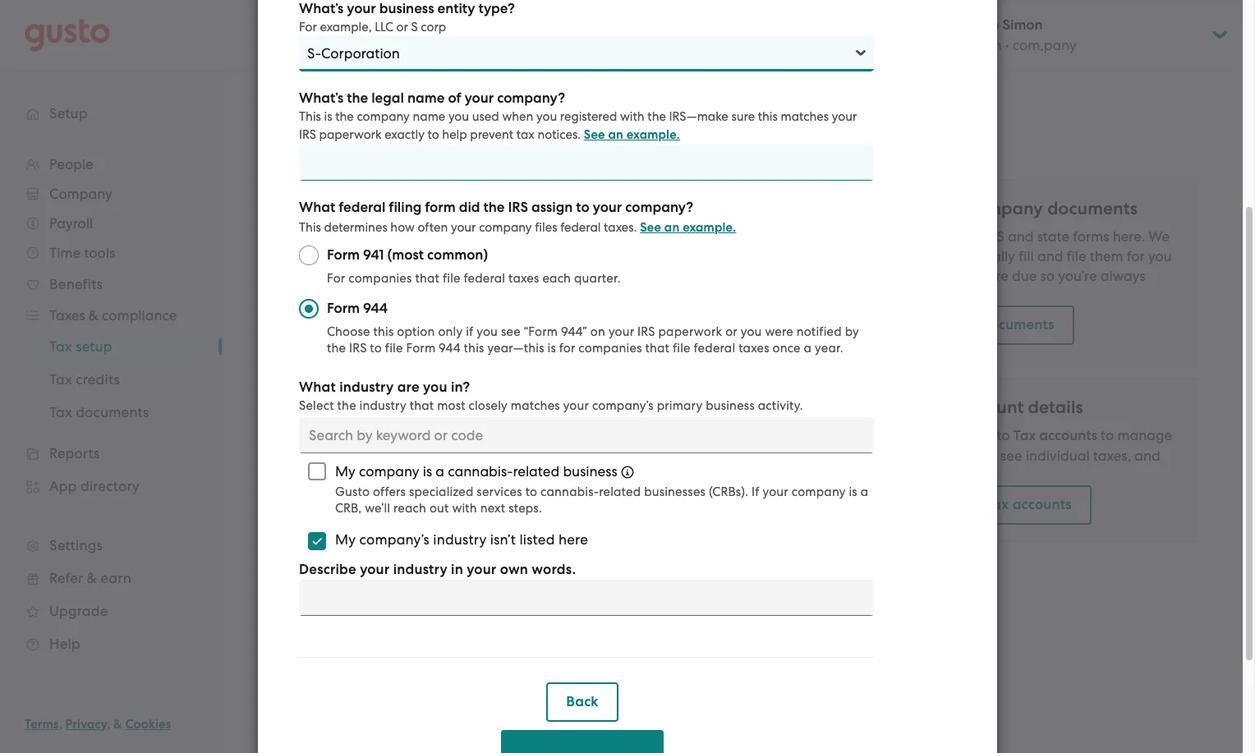 Task type: describe. For each thing, give the bounding box(es) containing it.
of
[[448, 90, 461, 107]]

to inside head over to tax accounts
[[997, 427, 1010, 444]]

taxes inside form 941 (most common) for companies that file federal taxes each quarter.
[[509, 271, 539, 286]]

they're
[[965, 268, 1009, 284]]

company up fill
[[967, 198, 1043, 219]]

activity.
[[758, 398, 803, 413]]

back
[[566, 693, 599, 711]]

irs right the 'on'
[[638, 325, 655, 339]]

taxes inside form 944 choose this option only if you see "form 944" on your irs paperwork or you were notified by the irs to file form 944 this year—this is for companies that file federal taxes once a year.
[[739, 341, 770, 356]]

you up help
[[448, 109, 469, 124]]

how
[[391, 220, 415, 235]]

industry up the in
[[433, 532, 487, 548]]

words.
[[532, 561, 576, 578]]

describe your industry in your own words.
[[299, 561, 576, 578]]

when inside see your irs and state forms here. we automatically fill and file them for you when they're due so you're always covered.
[[926, 268, 961, 284]]

year.
[[815, 341, 843, 356]]

go to tax accounts
[[946, 496, 1072, 514]]

see inside what federal filing form did the irs assign to your company? this determines how often your company files federal taxes. see an example.
[[640, 220, 661, 235]]

irs inside what federal filing form did the irs assign to your company? this determines how often your company files federal taxes. see an example.
[[508, 199, 528, 216]]

more.
[[926, 467, 963, 484]]

form for form 941 (most common)
[[327, 246, 360, 264]]

with inside gusto offers specialized services to cannabis-related businesses (crbs). if your company is a crb, we'll reach out with next steps.
[[452, 501, 477, 516]]

account
[[959, 397, 1024, 418]]

My company's industry isn't listed here checkbox
[[299, 523, 335, 560]]

on
[[591, 325, 606, 339]]

federal ein
[[373, 214, 448, 231]]

name inside the "this is the company name you used when you registered with the irs—make sure this matches your irs paperwork exactly to help prevent tax notices."
[[413, 109, 446, 124]]

manage
[[1118, 427, 1173, 444]]

my company's industry isn't listed here
[[335, 532, 588, 548]]

to inside form 944 choose this option only if you see "form 944" on your irs paperwork or you were notified by the irs to file form 944 this year—this is for companies that file federal taxes once a year.
[[370, 341, 382, 356]]

to inside to manage the details, see individual taxes, and more.
[[1101, 427, 1114, 444]]

0 horizontal spatial company?
[[497, 90, 565, 107]]

example. inside what federal filing form did the irs assign to your company? this determines how often your company files federal taxes. see an example.
[[683, 220, 736, 235]]

each
[[543, 271, 571, 286]]

your inside gusto offers specialized services to cannabis-related businesses (crbs). if your company is a crb, we'll reach out with next steps.
[[763, 485, 789, 500]]

go
[[946, 496, 965, 514]]

in
[[451, 561, 463, 578]]

the inside the what industry are you in? select the industry that most closely matches your company's primary business activity.
[[337, 398, 356, 413]]

files
[[535, 220, 557, 235]]

matches inside the what industry are you in? select the industry that most closely matches your company's primary business activity.
[[511, 398, 560, 413]]

cookies button
[[126, 715, 171, 735]]

your inside form 944 choose this option only if you see "form 944" on your irs paperwork or you were notified by the irs to file form 944 this year—this is for companies that file federal taxes once a year.
[[609, 325, 634, 339]]

irs—make
[[669, 109, 729, 124]]

account menu element
[[938, 0, 1231, 70]]

the inside to manage the details, see individual taxes, and more.
[[926, 448, 947, 464]]

notices.
[[538, 127, 581, 142]]

to inside gusto offers specialized services to cannabis-related businesses (crbs). if your company is a crb, we'll reach out with next steps.
[[526, 485, 538, 500]]

most
[[437, 398, 466, 413]]

choose
[[327, 325, 370, 339]]

tax
[[517, 127, 535, 142]]

federal tax setup
[[280, 180, 454, 205]]

my for my company's industry isn't listed here
[[335, 532, 356, 548]]

tax down tax account details at right bottom
[[1014, 427, 1036, 444]]

describe
[[299, 561, 356, 578]]

irs inside see your irs and state forms here. we automatically fill and file them for you when they're due so you're always covered.
[[985, 228, 1005, 245]]

a inside form 944 choose this option only if you see "form 944" on your irs paperwork or you were notified by the irs to file form 944 this year—this is for companies that file federal taxes once a year.
[[804, 341, 812, 356]]

covered.
[[926, 288, 981, 304]]

listed
[[520, 532, 555, 548]]

taxes,
[[1093, 448, 1131, 464]]

company inside gusto offers specialized services to cannabis-related businesses (crbs). if your company is a crb, we'll reach out with next steps.
[[792, 485, 846, 500]]

your inside the "this is the company name you used when you registered with the irs—make sure this matches your irs paperwork exactly to help prevent tax notices."
[[832, 109, 857, 124]]

the up "federal tax setup"
[[335, 109, 354, 124]]

isn't
[[490, 532, 516, 548]]

file up primary
[[673, 341, 691, 356]]

due
[[1012, 268, 1037, 284]]

example,
[[320, 20, 372, 35]]

your inside see your irs and state forms here. we automatically fill and file them for you when they're due so you're always covered.
[[953, 228, 982, 245]]

here.
[[1113, 228, 1145, 245]]

determines
[[324, 220, 388, 235]]

registered
[[560, 109, 617, 124]]

details,
[[950, 448, 997, 464]]

specialized
[[409, 485, 474, 500]]

them
[[1090, 248, 1124, 265]]

my company is a cannabis-related business
[[335, 463, 618, 480]]

the inside what federal filing form did the irs assign to your company? this determines how often your company files federal taxes. see an example.
[[484, 199, 505, 216]]

if
[[752, 485, 760, 500]]

were
[[765, 325, 794, 339]]

file inside form 941 (most common) for companies that file federal taxes each quarter.
[[443, 271, 461, 286]]

form
[[425, 199, 456, 216]]

the up see an example.
[[648, 109, 666, 124]]

prevent
[[470, 127, 514, 142]]

head
[[926, 427, 962, 444]]

0 horizontal spatial and
[[1008, 228, 1034, 245]]

irs down choose
[[349, 341, 367, 356]]

matches inside the "this is the company name you used when you registered with the irs—make sure this matches your irs paperwork exactly to help prevent tax notices."
[[781, 109, 829, 124]]

view documents link
[[926, 306, 1074, 345]]

what industry are you in? select the industry that most closely matches your company's primary business activity.
[[299, 379, 803, 413]]

company inside what federal filing form did the irs assign to your company? this determines how often your company files federal taxes. see an example.
[[479, 220, 532, 235]]

1 vertical spatial 944
[[439, 341, 461, 356]]

n/a for company type
[[461, 247, 487, 264]]

cannabis- inside gusto offers specialized services to cannabis-related businesses (crbs). if your company is a crb, we'll reach out with next steps.
[[541, 485, 599, 500]]

to inside what federal filing form did the irs assign to your company? this determines how often your company files federal taxes. see an example.
[[576, 199, 590, 216]]

privacy
[[65, 717, 107, 732]]

exactly
[[385, 127, 425, 142]]

0 vertical spatial documents
[[1048, 198, 1138, 219]]

(crbs).
[[709, 485, 749, 500]]

tax left setup
[[280, 119, 325, 153]]

"form
[[524, 325, 558, 339]]

services
[[477, 485, 522, 500]]

next
[[480, 501, 506, 516]]

select
[[299, 398, 334, 413]]

reach
[[394, 501, 426, 516]]

s
[[411, 20, 418, 35]]

a inside gusto offers specialized services to cannabis-related businesses (crbs). if your company is a crb, we'll reach out with next steps.
[[861, 485, 869, 500]]

taxes.
[[604, 220, 637, 235]]

option
[[397, 325, 435, 339]]

used
[[472, 109, 499, 124]]

year—this
[[488, 341, 544, 356]]

out
[[430, 501, 449, 516]]

often
[[418, 220, 448, 235]]

your
[[926, 198, 963, 219]]

primary
[[657, 398, 703, 413]]

deposit schedule
[[336, 280, 448, 297]]

1 horizontal spatial this
[[464, 341, 484, 356]]

type?
[[479, 0, 515, 17]]

over
[[965, 427, 993, 444]]

entity
[[438, 0, 475, 17]]

gusto
[[335, 485, 370, 500]]

or inside form 944 choose this option only if you see "form 944" on your irs paperwork or you were notified by the irs to file form 944 this year—this is for companies that file federal taxes once a year.
[[726, 325, 738, 339]]

industry down are
[[360, 398, 407, 413]]

deposit
[[336, 280, 385, 297]]

llc
[[375, 20, 393, 35]]

see an example. button for what's the legal name of your company?
[[584, 125, 680, 145]]

0 vertical spatial 944
[[363, 300, 388, 317]]

crb,
[[335, 501, 362, 516]]

is inside gusto offers specialized services to cannabis-related businesses (crbs). if your company is a crb, we'll reach out with next steps.
[[849, 485, 858, 500]]

see for see an example.
[[584, 127, 605, 142]]

to inside button
[[969, 496, 983, 514]]

form 941 (most common) for companies that file federal taxes each quarter.
[[327, 246, 621, 286]]

forms
[[1073, 228, 1110, 245]]

you up the notices.
[[537, 109, 557, 124]]

see inside form 944 choose this option only if you see "form 944" on your irs paperwork or you were notified by the irs to file form 944 this year—this is for companies that file federal taxes once a year.
[[501, 325, 521, 339]]

0 horizontal spatial an
[[608, 127, 624, 142]]

with inside the "this is the company name you used when you registered with the irs—make sure this matches your irs paperwork exactly to help prevent tax notices."
[[620, 109, 645, 124]]

when inside the "this is the company name you used when you registered with the irs—make sure this matches your irs paperwork exactly to help prevent tax notices."
[[502, 109, 534, 124]]

0 vertical spatial cannabis-
[[448, 463, 513, 480]]

this inside the "this is the company name you used when you registered with the irs—make sure this matches your irs paperwork exactly to help prevent tax notices."
[[758, 109, 778, 124]]

you left the "were"
[[741, 325, 762, 339]]

notified
[[797, 325, 842, 339]]

companies inside form 941 (most common) for companies that file federal taxes each quarter.
[[349, 271, 412, 286]]

offers
[[373, 485, 406, 500]]

tax up the determines
[[358, 180, 392, 205]]

fill
[[1019, 248, 1034, 265]]

form for form 944
[[327, 300, 360, 317]]

federal for setup
[[280, 180, 353, 205]]

business inside what's your business entity type? for example, llc or s corp
[[379, 0, 434, 17]]



Task type: vqa. For each thing, say whether or not it's contained in the screenshot.
the top Businesses.
no



Task type: locate. For each thing, give the bounding box(es) containing it.
you're
[[1058, 268, 1097, 284]]

your inside the what industry are you in? select the industry that most closely matches your company's primary business activity.
[[563, 398, 589, 413]]

taxes
[[509, 271, 539, 286], [739, 341, 770, 356]]

0 vertical spatial business
[[379, 0, 434, 17]]

file down option
[[385, 341, 403, 356]]

irs inside the "this is the company name you used when you registered with the irs—make sure this matches your irs paperwork exactly to help prevent tax notices."
[[299, 127, 316, 142]]

1 vertical spatial companies
[[579, 341, 642, 356]]

1 my from the top
[[335, 463, 356, 480]]

what's your business entity type? for example, llc or s corp
[[299, 0, 515, 35]]

2 horizontal spatial and
[[1135, 448, 1161, 464]]

n/a for federal ein
[[461, 214, 487, 231]]

is inside the "this is the company name you used when you registered with the irs—make sure this matches your irs paperwork exactly to help prevent tax notices."
[[324, 109, 332, 124]]

see
[[584, 127, 605, 142], [640, 220, 661, 235], [926, 228, 949, 245]]

setup
[[332, 119, 404, 153]]

1 horizontal spatial business
[[563, 463, 618, 480]]

1 horizontal spatial ,
[[107, 717, 110, 732]]

1 vertical spatial what's
[[299, 90, 344, 107]]

what's
[[299, 0, 344, 17], [299, 90, 344, 107]]

1 horizontal spatial an
[[665, 220, 680, 235]]

see for see your irs and state forms here. we automatically fill and file them for you when they're due so you're always covered.
[[926, 228, 949, 245]]

gusto offers specialized services to cannabis-related businesses (crbs). if your company is a crb, we'll reach out with next steps.
[[335, 485, 869, 516]]

for
[[1127, 248, 1145, 265], [559, 341, 576, 356]]

common)
[[427, 246, 488, 264]]

the right did
[[484, 199, 505, 216]]

you down we on the right top of page
[[1149, 248, 1172, 265]]

this left the determines
[[299, 220, 321, 235]]

to
[[428, 127, 439, 142], [576, 199, 590, 216], [370, 341, 382, 356], [997, 427, 1010, 444], [1101, 427, 1114, 444], [526, 485, 538, 500], [969, 496, 983, 514]]

when up covered.
[[926, 268, 961, 284]]

if
[[466, 325, 474, 339]]

or inside what's your business entity type? for example, llc or s corp
[[396, 20, 408, 35]]

what for what industry are you in?
[[299, 379, 336, 396]]

0 vertical spatial see an example. button
[[584, 125, 680, 145]]

2 horizontal spatial business
[[706, 398, 755, 413]]

type
[[417, 247, 448, 264]]

what's the legal name of your company?
[[299, 90, 565, 107]]

0 horizontal spatial taxes
[[509, 271, 539, 286]]

form inside form 941 (most common) for companies that file federal taxes each quarter.
[[327, 246, 360, 264]]

for down 944"
[[559, 341, 576, 356]]

cannabis- up services
[[448, 463, 513, 480]]

1 vertical spatial an
[[665, 220, 680, 235]]

2 vertical spatial business
[[563, 463, 618, 480]]

1 horizontal spatial cannabis-
[[541, 485, 599, 500]]

paperwork down legal
[[319, 127, 382, 142]]

irs left setup
[[299, 127, 316, 142]]

you inside the what industry are you in? select the industry that most closely matches your company's primary business activity.
[[423, 379, 447, 396]]

that inside form 941 (most common) for companies that file federal taxes each quarter.
[[415, 271, 440, 286]]

example.
[[627, 127, 680, 142], [683, 220, 736, 235]]

1 vertical spatial for
[[559, 341, 576, 356]]

taxes left each
[[509, 271, 539, 286]]

1 vertical spatial example.
[[683, 220, 736, 235]]

and up so
[[1038, 248, 1064, 265]]

see down head over to tax accounts at bottom right
[[1001, 448, 1023, 464]]

2 my from the top
[[335, 532, 356, 548]]

0 vertical spatial n/a
[[461, 214, 487, 231]]

1 this from the top
[[299, 109, 321, 124]]

see down your
[[926, 228, 949, 245]]

1 vertical spatial documents
[[981, 316, 1055, 334]]

see your irs and state forms here. we automatically fill and file them for you when they're due so you're always covered.
[[926, 228, 1172, 304]]

federal
[[280, 180, 353, 205], [373, 214, 422, 231]]

0 horizontal spatial with
[[452, 501, 477, 516]]

an inside what federal filing form did the irs assign to your company? this determines how often your company files federal taxes. see an example.
[[665, 220, 680, 235]]

0 horizontal spatial federal
[[280, 180, 353, 205]]

1 vertical spatial company's
[[360, 532, 430, 548]]

form down the determines
[[327, 246, 360, 264]]

related up steps.
[[513, 463, 560, 480]]

see inside see an example. popup button
[[584, 127, 605, 142]]

federal inside form 941 (most common) for companies that file federal taxes each quarter.
[[464, 271, 505, 286]]

businesses
[[644, 485, 706, 500]]

accounts inside button
[[1013, 496, 1072, 514]]

the down choose
[[327, 341, 346, 356]]

company up offers
[[359, 463, 419, 480]]

you right if
[[477, 325, 498, 339]]

matches right sure
[[781, 109, 829, 124]]

n/a right type
[[461, 247, 487, 264]]

that inside the what industry are you in? select the industry that most closely matches your company's primary business activity.
[[410, 398, 434, 413]]

irs
[[299, 127, 316, 142], [508, 199, 528, 216], [985, 228, 1005, 245], [638, 325, 655, 339], [349, 341, 367, 356]]

0 horizontal spatial when
[[502, 109, 534, 124]]

to right assign
[[576, 199, 590, 216]]

1 horizontal spatial companies
[[579, 341, 642, 356]]

help
[[442, 127, 467, 142]]

tax account details
[[926, 397, 1083, 418]]

see inside to manage the details, see individual taxes, and more.
[[1001, 448, 1023, 464]]

0 vertical spatial when
[[502, 109, 534, 124]]

to inside the "this is the company name you used when you registered with the irs—make sure this matches your irs paperwork exactly to help prevent tax notices."
[[428, 127, 439, 142]]

what's inside what's your business entity type? for example, llc or s corp
[[299, 0, 344, 17]]

the left legal
[[347, 90, 368, 107]]

0 horizontal spatial a
[[436, 463, 445, 480]]

steps.
[[509, 501, 542, 516]]

when up tax
[[502, 109, 534, 124]]

0 vertical spatial or
[[396, 20, 408, 35]]

0 horizontal spatial see
[[501, 325, 521, 339]]

file inside see your irs and state forms here. we automatically fill and file them for you when they're due so you're always covered.
[[1067, 248, 1087, 265]]

here
[[559, 532, 588, 548]]

1 horizontal spatial related
[[599, 485, 641, 500]]

2 horizontal spatial see
[[926, 228, 949, 245]]

by
[[845, 325, 859, 339]]

form
[[327, 246, 360, 264], [327, 300, 360, 317], [406, 341, 436, 356]]

tax setup
[[280, 119, 404, 153]]

taxes down the "were"
[[739, 341, 770, 356]]

irs left assign
[[508, 199, 528, 216]]

form up choose
[[327, 300, 360, 317]]

this right sure
[[758, 109, 778, 124]]

1 horizontal spatial and
[[1038, 248, 1064, 265]]

2 vertical spatial this
[[464, 341, 484, 356]]

2 horizontal spatial a
[[861, 485, 869, 500]]

terms link
[[25, 717, 59, 732]]

1 vertical spatial n/a
[[461, 247, 487, 264]]

1 horizontal spatial see
[[640, 220, 661, 235]]

for inside what's your business entity type? for example, llc or s corp
[[299, 20, 317, 35]]

federal up company type
[[373, 214, 422, 231]]

see inside see your irs and state forms here. we automatically fill and file them for you when they're due so you're always covered.
[[926, 228, 949, 245]]

form down option
[[406, 341, 436, 356]]

the right select
[[337, 398, 356, 413]]

(most
[[387, 246, 424, 264]]

Describe your industry in your own words. field
[[299, 580, 874, 616]]

federal inside form 944 choose this option only if you see "form 944" on your irs paperwork or you were notified by the irs to file form 944 this year—this is for companies that file federal taxes once a year.
[[694, 341, 736, 356]]

0 vertical spatial this
[[299, 109, 321, 124]]

company down legal
[[357, 109, 410, 124]]

company's down reach
[[360, 532, 430, 548]]

company inside the "this is the company name you used when you registered with the irs—make sure this matches your irs paperwork exactly to help prevent tax notices."
[[357, 109, 410, 124]]

for inside form 941 (most common) for companies that file federal taxes each quarter.
[[327, 271, 345, 286]]

0 vertical spatial an
[[608, 127, 624, 142]]

an down registered
[[608, 127, 624, 142]]

944
[[363, 300, 388, 317], [439, 341, 461, 356]]

0 horizontal spatial company's
[[360, 532, 430, 548]]

what inside what federal filing form did the irs assign to your company? this determines how often your company files federal taxes. see an example.
[[299, 199, 335, 216]]

0 vertical spatial with
[[620, 109, 645, 124]]

what's for what's your business entity type? for example, llc or s corp
[[299, 0, 344, 17]]

0 horizontal spatial this
[[373, 325, 394, 339]]

2 vertical spatial form
[[406, 341, 436, 356]]

0 horizontal spatial example.
[[627, 127, 680, 142]]

0 vertical spatial for
[[1127, 248, 1145, 265]]

legal
[[372, 90, 404, 107]]

0 vertical spatial this
[[758, 109, 778, 124]]

what's up tax setup
[[299, 90, 344, 107]]

company left files
[[479, 220, 532, 235]]

company? up tax
[[497, 90, 565, 107]]

,
[[59, 717, 62, 732], [107, 717, 110, 732]]

None checkbox
[[299, 454, 335, 490]]

2 what's from the top
[[299, 90, 344, 107]]

federal up the determines
[[339, 199, 386, 216]]

0 horizontal spatial related
[[513, 463, 560, 480]]

1 n/a from the top
[[461, 214, 487, 231]]

0 vertical spatial company's
[[592, 398, 654, 413]]

to right the go
[[969, 496, 983, 514]]

this left option
[[373, 325, 394, 339]]

to up steps.
[[526, 485, 538, 500]]

1 horizontal spatial company's
[[592, 398, 654, 413]]

0 vertical spatial name
[[408, 90, 445, 107]]

&
[[113, 717, 122, 732]]

or left the "were"
[[726, 325, 738, 339]]

with right out
[[452, 501, 477, 516]]

0 vertical spatial for
[[299, 20, 317, 35]]

see up the year—this
[[501, 325, 521, 339]]

0 vertical spatial my
[[335, 463, 356, 480]]

company
[[351, 247, 414, 264]]

you inside see your irs and state forms here. we automatically fill and file them for you when they're due so you're always covered.
[[1149, 248, 1172, 265]]

0 vertical spatial taxes
[[509, 271, 539, 286]]

for down the determines
[[327, 271, 345, 286]]

1 vertical spatial related
[[599, 485, 641, 500]]

my up gusto
[[335, 463, 356, 480]]

the inside form 944 choose this option only if you see "form 944" on your irs paperwork or you were notified by the irs to file form 944 this year—this is for companies that file federal taxes once a year.
[[327, 341, 346, 356]]

1 vertical spatial a
[[436, 463, 445, 480]]

the
[[347, 90, 368, 107], [335, 109, 354, 124], [648, 109, 666, 124], [484, 199, 505, 216], [327, 341, 346, 356], [337, 398, 356, 413], [926, 448, 947, 464]]

this is the company name you used when you registered with the irs—make sure this matches your irs paperwork exactly to help prevent tax notices.
[[299, 109, 857, 142]]

0 horizontal spatial matches
[[511, 398, 560, 413]]

1 horizontal spatial federal
[[373, 214, 422, 231]]

see an example. button for what federal filing form did the irs assign to your company?
[[640, 218, 736, 237]]

company?
[[497, 90, 565, 107], [625, 199, 693, 216]]

my for my company is a cannabis-related business
[[335, 463, 356, 480]]

0 vertical spatial see
[[501, 325, 521, 339]]

that down type
[[415, 271, 440, 286]]

1 horizontal spatial for
[[327, 271, 345, 286]]

we'll
[[365, 501, 390, 516]]

loading… image
[[573, 740, 592, 753]]

and up fill
[[1008, 228, 1034, 245]]

did
[[459, 199, 480, 216]]

companies
[[349, 271, 412, 286], [579, 341, 642, 356]]

0 vertical spatial what
[[299, 199, 335, 216]]

1 horizontal spatial or
[[726, 325, 738, 339]]

1 vertical spatial federal
[[373, 214, 422, 231]]

an right taxes.
[[665, 220, 680, 235]]

1 , from the left
[[59, 717, 62, 732]]

federal down common)
[[464, 271, 505, 286]]

cannabis-
[[448, 463, 513, 480], [541, 485, 599, 500]]

companies down the 'on'
[[579, 341, 642, 356]]

company? inside what federal filing form did the irs assign to your company? this determines how often your company files federal taxes. see an example.
[[625, 199, 693, 216]]

n/a up common)
[[461, 214, 487, 231]]

1 horizontal spatial for
[[1127, 248, 1145, 265]]

that
[[415, 271, 440, 286], [645, 341, 670, 356], [410, 398, 434, 413]]

2 this from the top
[[299, 220, 321, 235]]

is inside form 944 choose this option only if you see "form 944" on your irs paperwork or you were notified by the irs to file form 944 this year—this is for companies that file federal taxes once a year.
[[548, 341, 556, 356]]

file up you're
[[1067, 248, 1087, 265]]

1 vertical spatial when
[[926, 268, 961, 284]]

to right over
[[997, 427, 1010, 444]]

1 horizontal spatial when
[[926, 268, 961, 284]]

0 horizontal spatial for
[[559, 341, 576, 356]]

companies down company
[[349, 271, 412, 286]]

paperwork inside the "this is the company name you used when you registered with the irs—make sure this matches your irs paperwork exactly to help prevent tax notices."
[[319, 127, 382, 142]]

1 vertical spatial for
[[327, 271, 345, 286]]

1 horizontal spatial taxes
[[739, 341, 770, 356]]

cookies
[[126, 717, 171, 732]]

1 vertical spatial paperwork
[[658, 325, 722, 339]]

What industry are you in? field
[[299, 417, 874, 454]]

0 horizontal spatial ,
[[59, 717, 62, 732]]

view documents
[[946, 316, 1055, 334]]

ein
[[426, 214, 448, 231]]

944 down deposit
[[363, 300, 388, 317]]

only
[[438, 325, 463, 339]]

1 vertical spatial my
[[335, 532, 356, 548]]

documents
[[1048, 198, 1138, 219], [981, 316, 1055, 334]]

in?
[[451, 379, 470, 396]]

0 horizontal spatial business
[[379, 0, 434, 17]]

to left help
[[428, 127, 439, 142]]

company's up what industry are you in? field
[[592, 398, 654, 413]]

1 vertical spatial see an example. button
[[640, 218, 736, 237]]

your inside what's your business entity type? for example, llc or s corp
[[347, 0, 376, 17]]

home image
[[25, 18, 110, 51]]

1 horizontal spatial example.
[[683, 220, 736, 235]]

federal right files
[[560, 220, 601, 235]]

1 what from the top
[[299, 199, 335, 216]]

0 horizontal spatial paperwork
[[319, 127, 382, 142]]

1 vertical spatial this
[[373, 325, 394, 339]]

with
[[620, 109, 645, 124], [452, 501, 477, 516]]

a
[[804, 341, 812, 356], [436, 463, 445, 480], [861, 485, 869, 500]]

1 vertical spatial what
[[299, 379, 336, 396]]

2 what from the top
[[299, 379, 336, 396]]

0 vertical spatial related
[[513, 463, 560, 480]]

for left "example,"
[[299, 20, 317, 35]]

this
[[299, 109, 321, 124], [299, 220, 321, 235]]

industry left the in
[[393, 561, 448, 578]]

back button
[[547, 683, 618, 722]]

tax right the go
[[986, 496, 1009, 514]]

accounts down to manage the details, see individual taxes, and more.
[[1013, 496, 1072, 514]]

business up gusto offers specialized services to cannabis-related businesses (crbs). if your company is a crb, we'll reach out with next steps.
[[563, 463, 618, 480]]

0 vertical spatial that
[[415, 271, 440, 286]]

0 vertical spatial what's
[[299, 0, 344, 17]]

this inside what federal filing form did the irs assign to your company? this determines how often your company files federal taxes. see an example.
[[299, 220, 321, 235]]

what inside the what industry are you in? select the industry that most closely matches your company's primary business activity.
[[299, 379, 336, 396]]

0 vertical spatial accounts
[[1040, 427, 1098, 444]]

for inside see your irs and state forms here. we automatically fill and file them for you when they're due so you're always covered.
[[1127, 248, 1145, 265]]

to manage the details, see individual taxes, and more.
[[926, 427, 1173, 484]]

0 vertical spatial matches
[[781, 109, 829, 124]]

what
[[299, 199, 335, 216], [299, 379, 336, 396]]

0 vertical spatial paperwork
[[319, 127, 382, 142]]

closely
[[469, 398, 508, 413]]

944 down only
[[439, 341, 461, 356]]

related
[[513, 463, 560, 480], [599, 485, 641, 500]]

with up see an example.
[[620, 109, 645, 124]]

0 vertical spatial a
[[804, 341, 812, 356]]

your company documents
[[926, 198, 1138, 219]]

1 vertical spatial business
[[706, 398, 755, 413]]

company's inside the what industry are you in? select the industry that most closely matches your company's primary business activity.
[[592, 398, 654, 413]]

this down if
[[464, 341, 484, 356]]

what's up "example,"
[[299, 0, 344, 17]]

or left s
[[396, 20, 408, 35]]

0 vertical spatial example.
[[627, 127, 680, 142]]

and
[[1008, 228, 1034, 245], [1038, 248, 1064, 265], [1135, 448, 1161, 464]]

see an example. button down registered
[[584, 125, 680, 145]]

what's for what's the legal name of your company?
[[299, 90, 344, 107]]

federal for tax
[[373, 214, 422, 231]]

so
[[1041, 268, 1055, 284]]

what up select
[[299, 379, 336, 396]]

1 what's from the top
[[299, 0, 344, 17]]

this inside the "this is the company name you used when you registered with the irs—make sure this matches your irs paperwork exactly to help prevent tax notices."
[[299, 109, 321, 124]]

, left privacy "link"
[[59, 717, 62, 732]]

irs up automatically
[[985, 228, 1005, 245]]

1 horizontal spatial a
[[804, 341, 812, 356]]

dialog containing what's your business entity type?
[[0, 0, 1255, 753]]

2 horizontal spatial this
[[758, 109, 778, 124]]

my down the crb, on the bottom left of page
[[335, 532, 356, 548]]

1 horizontal spatial company?
[[625, 199, 693, 216]]

0 horizontal spatial cannabis-
[[448, 463, 513, 480]]

you up most
[[423, 379, 447, 396]]

related inside gusto offers specialized services to cannabis-related businesses (crbs). if your company is a crb, we'll reach out with next steps.
[[599, 485, 641, 500]]

file
[[1067, 248, 1087, 265], [443, 271, 461, 286], [385, 341, 403, 356], [673, 341, 691, 356]]

form 944 choose this option only if you see "form 944" on your irs paperwork or you were notified by the irs to file form 944 this year—this is for companies that file federal taxes once a year.
[[327, 300, 859, 356]]

head over to tax accounts
[[926, 427, 1098, 444]]

the up more.
[[926, 448, 947, 464]]

an
[[608, 127, 624, 142], [665, 220, 680, 235]]

file down common)
[[443, 271, 461, 286]]

dialog
[[0, 0, 1255, 753]]

0 vertical spatial form
[[327, 246, 360, 264]]

tax up head on the right bottom of page
[[926, 397, 955, 418]]

go to tax accounts button
[[926, 486, 1092, 525]]

What's the legal name of your company? text field
[[299, 145, 874, 181]]

terms , privacy , & cookies
[[25, 717, 171, 732]]

tax inside go to tax accounts button
[[986, 496, 1009, 514]]

industry left are
[[339, 379, 394, 396]]

what for what federal filing form did the irs assign to your company?
[[299, 199, 335, 216]]

terms
[[25, 717, 59, 732]]

this left setup
[[299, 109, 321, 124]]

paperwork
[[319, 127, 382, 142], [658, 325, 722, 339]]

that down are
[[410, 398, 434, 413]]

n/a
[[461, 214, 487, 231], [461, 247, 487, 264]]

None radio
[[299, 246, 319, 265], [299, 299, 319, 319], [299, 246, 319, 265], [299, 299, 319, 319]]

1 vertical spatial and
[[1038, 248, 1064, 265]]

federal up primary
[[694, 341, 736, 356]]

semiweekly
[[461, 280, 537, 297]]

paperwork inside form 944 choose this option only if you see "form 944" on your irs paperwork or you were notified by the irs to file form 944 this year—this is for companies that file federal taxes once a year.
[[658, 325, 722, 339]]

we
[[1149, 228, 1170, 245]]

always
[[1101, 268, 1146, 284]]

privacy link
[[65, 717, 107, 732]]

and inside to manage the details, see individual taxes, and more.
[[1135, 448, 1161, 464]]

that up primary
[[645, 341, 670, 356]]

2 vertical spatial that
[[410, 398, 434, 413]]

2 vertical spatial a
[[861, 485, 869, 500]]

2 n/a from the top
[[461, 247, 487, 264]]

944"
[[561, 325, 587, 339]]

1 vertical spatial company?
[[625, 199, 693, 216]]

paperwork up primary
[[658, 325, 722, 339]]

2 , from the left
[[107, 717, 110, 732]]

business up s
[[379, 0, 434, 17]]

2 vertical spatial and
[[1135, 448, 1161, 464]]

for down 'here.' on the right
[[1127, 248, 1145, 265]]

view
[[946, 316, 978, 334]]

0 vertical spatial and
[[1008, 228, 1034, 245]]

business inside the what industry are you in? select the industry that most closely matches your company's primary business activity.
[[706, 398, 755, 413]]

that inside form 944 choose this option only if you see "form 944" on your irs paperwork or you were notified by the irs to file form 944 this year—this is for companies that file federal taxes once a year.
[[645, 341, 670, 356]]

1 vertical spatial form
[[327, 300, 360, 317]]

1 horizontal spatial 944
[[439, 341, 461, 356]]

to down choose
[[370, 341, 382, 356]]

see down registered
[[584, 127, 605, 142]]

company right if
[[792, 485, 846, 500]]

company
[[357, 109, 410, 124], [967, 198, 1043, 219], [479, 220, 532, 235], [359, 463, 419, 480], [792, 485, 846, 500]]

for inside form 944 choose this option only if you see "form 944" on your irs paperwork or you were notified by the irs to file form 944 this year—this is for companies that file federal taxes once a year.
[[559, 341, 576, 356]]

companies inside form 944 choose this option only if you see "form 944" on your irs paperwork or you were notified by the irs to file form 944 this year—this is for companies that file federal taxes once a year.
[[579, 341, 642, 356]]

1 vertical spatial that
[[645, 341, 670, 356]]

documents up the forms
[[1048, 198, 1138, 219]]

941
[[363, 246, 384, 264]]

name down what's the legal name of your company?
[[413, 109, 446, 124]]



